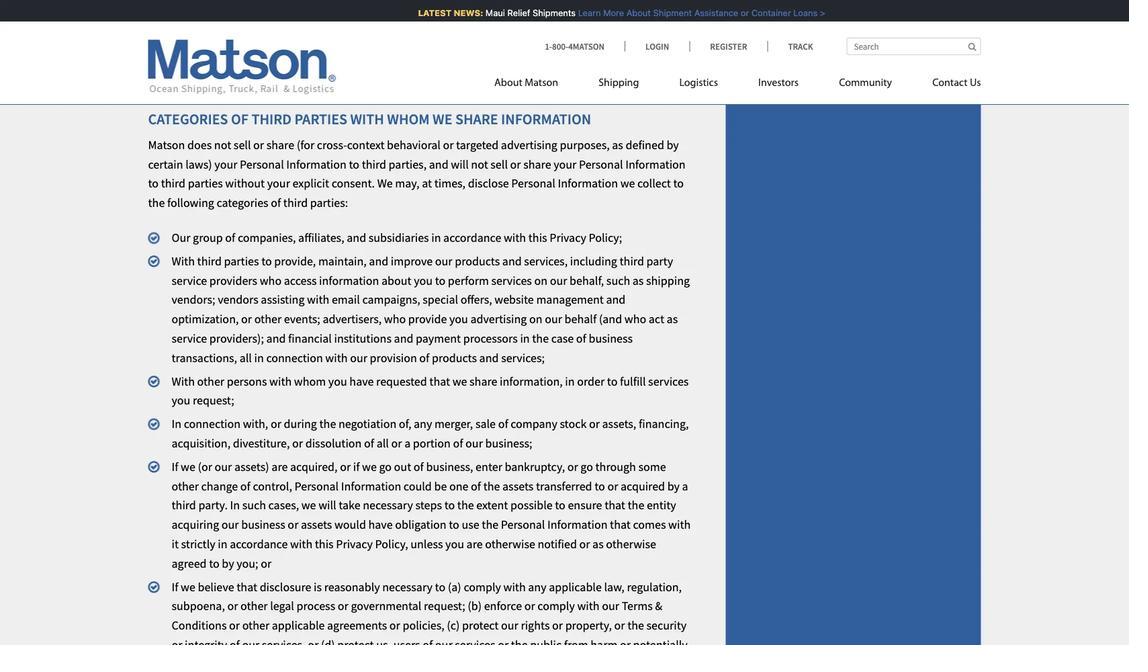 Task type: locate. For each thing, give the bounding box(es) containing it.
such inside with third parties to provide, maintain, and improve our products and services, including third party service providers who access information about you to perform services on our behalf, such as shipping vendors; vendors assisting with email campaigns, special offers, website management and optimization, or other events; advertisers, who provide you advertising on our behalf (and who act as service providers); and financial institutions and payment processors in the case of business transactions, all in connection with our provision of products and services;
[[607, 273, 631, 288]]

1 vertical spatial have
[[369, 517, 393, 532]]

0 horizontal spatial any
[[414, 416, 432, 431]]

information
[[501, 110, 592, 128]]

0 vertical spatial privacy
[[550, 230, 587, 245]]

1 horizontal spatial &
[[656, 599, 663, 614]]

1 vertical spatial any
[[528, 579, 547, 594]]

0 vertical spatial by
[[667, 137, 679, 152]]

terms
[[566, 50, 597, 65], [622, 599, 653, 614]]

services, up management
[[524, 253, 568, 269]]

go left through
[[581, 459, 593, 474]]

0 horizontal spatial such
[[242, 498, 266, 513]]

0 vertical spatial request;
[[193, 393, 234, 408]]

accordance up the you; at the left of the page
[[230, 536, 288, 552]]

products up perform
[[455, 253, 500, 269]]

following
[[167, 195, 214, 210]]

will up 'times,' on the left of the page
[[451, 157, 469, 172]]

0 vertical spatial services
[[492, 273, 532, 288]]

or left 'if' at the bottom left of the page
[[340, 459, 351, 474]]

1 vertical spatial service
[[172, 331, 207, 346]]

blue matson logo with ocean, shipping, truck, rail and logistics written beneath it. image
[[148, 40, 336, 95]]

share left (for
[[267, 137, 294, 152]]

third left party at the top
[[620, 253, 644, 269]]

1 vertical spatial protect
[[462, 618, 499, 633]]

connection
[[266, 350, 323, 365], [184, 416, 241, 431]]

claim.
[[470, 73, 501, 88]]

third inside the if we (or our assets) are acquired, or if we go out of business, enter bankruptcy, or go through some other change of control, personal information could be one of the assets transferred to or acquired by a third party. in such cases, we will take necessary steps to the extent possible to ensure that the entity acquiring our business or assets would have obligation to use the personal information that comes with it strictly in accordance with this privacy policy, unless you are otherwise notified or as otherwise agreed to by you; or
[[172, 498, 196, 513]]

all down the providers);
[[240, 350, 252, 365]]

1 horizontal spatial parties
[[224, 253, 259, 269]]

about matson
[[495, 78, 559, 88]]

divestiture,
[[233, 436, 290, 451]]

providers
[[210, 273, 257, 288]]

1 vertical spatial necessary
[[383, 579, 433, 594]]

on down website
[[530, 311, 543, 327]]

0 horizontal spatial matson
[[148, 137, 185, 152]]

1 vertical spatial with
[[172, 374, 195, 389]]

agreements
[[327, 618, 387, 633]]

affiliates,
[[298, 230, 345, 245]]

assets)
[[235, 459, 269, 474]]

on up management
[[535, 273, 548, 288]]

this up website
[[529, 230, 548, 245]]

matson inside matson does not sell or share (for cross-context behavioral or targeted advertising purposes, as defined by certain laws) your personal information to third parties, and will not sell or share your personal information to third parties without your explicit consent. we may, at times, disclose personal information we collect to the following categories of third parties:
[[148, 137, 185, 152]]

(or
[[198, 459, 212, 474]]

not right does
[[214, 137, 231, 152]]

merger,
[[435, 416, 473, 431]]

ensure
[[568, 498, 603, 513]]

0 horizontal spatial applicable
[[272, 618, 325, 633]]

information
[[319, 273, 379, 288]]

0 horizontal spatial not
[[214, 137, 231, 152]]

legal down 'activities,'
[[444, 73, 468, 88]]

1 vertical spatial this
[[315, 536, 334, 552]]

or down 'reasonably'
[[338, 599, 349, 614]]

we inside the if we believe that disclosure is reasonably necessary to (a) comply with any applicable law, regulation, subpoena, or other legal process or governmental request; (b) enforce or comply with our terms & conditions or other applicable agreements or policies, (c) protect our rights or property, or the security or integrity of our services, or (d) protect us, users of our services or the public from harm or potentia
[[181, 579, 196, 594]]

such
[[607, 273, 631, 288], [242, 498, 266, 513]]

0 horizontal spatial all
[[240, 350, 252, 365]]

share inside with other persons with whom you have requested that we share information, in order to fulfill services you request;
[[470, 374, 498, 389]]

data;
[[360, 26, 386, 42]]

1 horizontal spatial protect
[[338, 637, 374, 645]]

take
[[339, 498, 361, 513]]

1 vertical spatial services
[[649, 374, 689, 389]]

sell up disclose
[[491, 157, 508, 172]]

0 vertical spatial a
[[435, 73, 441, 88]]

1 vertical spatial connection
[[184, 416, 241, 431]]

acquiring
[[172, 517, 219, 532]]

1 vertical spatial accordance
[[230, 536, 288, 552]]

you inside the if we (or our assets) are acquired, or if we go out of business, enter bankruptcy, or go through some other change of control, personal information could be one of the assets transferred to or acquired by a third party. in such cases, we will take necessary steps to the extent possible to ensure that the entity acquiring our business or assets would have obligation to use the personal information that comes with it strictly in accordance with this privacy policy, unless you are otherwise notified or as otherwise agreed to by you; or
[[446, 536, 464, 552]]

portion
[[413, 436, 451, 451]]

0 vertical spatial comply
[[464, 579, 501, 594]]

1 vertical spatial such
[[242, 498, 266, 513]]

services inside the if we believe that disclosure is reasonably necessary to (a) comply with any applicable law, regulation, subpoena, or other legal process or governmental request; (b) enforce or comply with our terms & conditions or other applicable agreements or policies, (c) protect our rights or property, or the security or integrity of our services, or (d) protect us, users of our services or the public from harm or potentia
[[455, 637, 496, 645]]

shipments
[[528, 8, 571, 18]]

information
[[287, 157, 347, 172], [626, 157, 686, 172], [558, 176, 618, 191], [341, 478, 401, 494], [548, 517, 608, 532]]

by inside matson does not sell or share (for cross-context behavioral or targeted advertising purposes, as defined by certain laws) your personal information to third parties, and will not sell or share your personal information to third parties without your explicit consent. we may, at times, disclose personal information we collect to the following categories of third parties:
[[667, 137, 679, 152]]

0 vertical spatial this
[[529, 230, 548, 245]]

this
[[529, 230, 548, 245], [315, 536, 334, 552]]

as right notified
[[593, 536, 604, 552]]

Search search field
[[847, 38, 982, 55]]

to
[[349, 157, 360, 172], [148, 176, 159, 191], [674, 176, 684, 191], [262, 253, 272, 269], [435, 273, 446, 288], [607, 374, 618, 389], [595, 478, 605, 494], [445, 498, 455, 513], [555, 498, 566, 513], [449, 517, 460, 532], [209, 556, 220, 571], [435, 579, 446, 594]]

news:
[[449, 8, 479, 18]]

1 vertical spatial terms
[[622, 599, 653, 614]]

company
[[511, 416, 558, 431]]

services, inside the if we believe that disclosure is reasonably necessary to (a) comply with any applicable law, regulation, subpoena, or other legal process or governmental request; (b) enforce or comply with our terms & conditions or other applicable agreements or policies, (c) protect our rights or property, or the security or integrity of our services, or (d) protect us, users of our services or the public from harm or potentia
[[262, 637, 306, 645]]

defined
[[626, 137, 665, 152]]

0 vertical spatial sell
[[234, 137, 251, 152]]

provide,
[[274, 253, 316, 269]]

1 horizontal spatial connection
[[266, 350, 323, 365]]

rights
[[521, 618, 550, 633]]

assert
[[351, 73, 382, 88]]

about matson link
[[495, 71, 579, 98]]

that inside the if we believe that disclosure is reasonably necessary to (a) comply with any applicable law, regulation, subpoena, or other legal process or governmental request; (b) enforce or comply with our terms & conditions or other applicable agreements or policies, (c) protect our rights or property, or the security or integrity of our services, or (d) protect us, users of our services or the public from harm or potentia
[[237, 579, 257, 594]]

if for if we (or our assets) are acquired, or if we go out of business, enter bankruptcy, or go through some other change of control, personal information could be one of the assets transferred to or acquired by a third party. in such cases, we will take necessary steps to the extent possible to ensure that the entity acquiring our business or assets would have obligation to use the personal information that comes with it strictly in accordance with this privacy policy, unless you are otherwise notified or as otherwise agreed to by you; or
[[172, 459, 178, 474]]

legal
[[238, 73, 262, 88], [444, 73, 468, 88], [270, 599, 294, 614]]

connection down the financial
[[266, 350, 323, 365]]

our up management
[[550, 273, 568, 288]]

1 vertical spatial in
[[230, 498, 240, 513]]

1 horizontal spatial share
[[470, 374, 498, 389]]

with up rights
[[504, 579, 526, 594]]

to up believe at bottom left
[[209, 556, 220, 571]]

0 horizontal spatial services,
[[262, 637, 306, 645]]

0 vertical spatial all
[[240, 350, 252, 365]]

1 vertical spatial &
[[656, 599, 663, 614]]

would
[[335, 517, 366, 532]]

our up 'about matson' link
[[546, 50, 564, 65]]

1 horizontal spatial accordance
[[444, 230, 502, 245]]

a right the defend
[[435, 73, 441, 88]]

our
[[172, 230, 191, 245]]

the inside with third parties to provide, maintain, and improve our products and services, including third party service providers who access information about you to perform services on our behalf, such as shipping vendors; vendors assisting with email campaigns, special offers, website management and optimization, or other events; advertisers, who provide you advertising on our behalf (and who act as service providers); and financial institutions and payment processors in the case of business transactions, all in connection with our provision of products and services;
[[532, 331, 549, 346]]

2 horizontal spatial share
[[524, 157, 552, 172]]

with
[[172, 253, 195, 269], [172, 374, 195, 389]]

1 horizontal spatial will
[[451, 157, 469, 172]]

as left shipping
[[633, 273, 644, 288]]

if inside the if we believe that disclosure is reasonably necessary to (a) comply with any applicable law, regulation, subpoena, or other legal process or governmental request; (b) enforce or comply with our terms & conditions or other applicable agreements or policies, (c) protect our rights or property, or the security or integrity of our services, or (d) protect us, users of our services or the public from harm or potentia
[[172, 579, 178, 594]]

0 horizontal spatial parties
[[188, 176, 223, 191]]

necessary
[[363, 498, 413, 513], [383, 579, 433, 594]]

the left case
[[532, 331, 549, 346]]

with inside with other persons with whom you have requested that we share information, in order to fulfill services you request;
[[270, 374, 292, 389]]

1 horizontal spatial all
[[377, 436, 389, 451]]

0 horizontal spatial comply
[[464, 579, 501, 594]]

>
[[816, 8, 821, 18]]

in right strictly
[[218, 536, 228, 552]]

email
[[332, 292, 360, 307]]

about
[[382, 273, 412, 288]]

steps
[[416, 498, 442, 513]]

vendors;
[[172, 292, 215, 307]]

enforce
[[506, 50, 544, 65], [484, 599, 522, 614]]

1 vertical spatial request;
[[424, 599, 466, 614]]

1 horizontal spatial assets
[[503, 478, 534, 494]]

property,
[[566, 618, 612, 633]]

as
[[612, 137, 624, 152], [633, 273, 644, 288], [667, 311, 678, 327], [593, 536, 604, 552]]

2 vertical spatial a
[[683, 478, 689, 494]]

third down group
[[197, 253, 222, 269]]

have down provision
[[350, 374, 374, 389]]

0 vertical spatial necessary
[[363, 498, 413, 513]]

1 horizontal spatial business
[[589, 331, 633, 346]]

with inside with other persons with whom you have requested that we share information, in order to fulfill services you request;
[[172, 374, 195, 389]]

2 horizontal spatial a
[[683, 478, 689, 494]]

1 vertical spatial assets
[[301, 517, 332, 532]]

the down rights
[[511, 637, 528, 645]]

0 vertical spatial services,
[[524, 253, 568, 269]]

800-
[[552, 41, 569, 52]]

0 vertical spatial enforce
[[506, 50, 544, 65]]

1 horizontal spatial sell
[[491, 157, 508, 172]]

accordance inside the if we (or our assets) are acquired, or if we go out of business, enter bankruptcy, or go through some other change of control, personal information could be one of the assets transferred to or acquired by a third party. in such cases, we will take necessary steps to the extent possible to ensure that the entity acquiring our business or assets would have obligation to use the personal information that comes with it strictly in accordance with this privacy policy, unless you are otherwise notified or as otherwise agreed to by you; or
[[230, 536, 288, 552]]

we
[[433, 110, 453, 128]]

2 horizontal spatial protect
[[462, 618, 499, 633]]

or down 'conditions'
[[172, 637, 182, 645]]

1 vertical spatial if
[[172, 579, 178, 594]]

1 horizontal spatial request;
[[424, 599, 466, 614]]

your up the without
[[215, 157, 238, 172]]

your left explicit
[[267, 176, 290, 191]]

None search field
[[847, 38, 982, 55]]

loans
[[789, 8, 813, 18]]

to inside the if we believe that disclosure is reasonably necessary to (a) comply with any applicable law, regulation, subpoena, or other legal process or governmental request; (b) enforce or comply with our terms & conditions or other applicable agreements or policies, (c) protect our rights or property, or the security or integrity of our services, or (d) protect us, users of our services or the public from harm or potentia
[[435, 579, 446, 594]]

2 horizontal spatial legal
[[444, 73, 468, 88]]

comply up rights
[[538, 599, 575, 614]]

categories of third parties with whom we share information
[[148, 110, 592, 128]]

if down agreed
[[172, 579, 178, 594]]

subsidiaries
[[369, 230, 429, 245]]

our right integrity
[[242, 637, 260, 645]]

with inside with third parties to provide, maintain, and improve our products and services, including third party service providers who access information about you to perform services on our behalf, such as shipping vendors; vendors assisting with email campaigns, special offers, website management and optimization, or other events; advertisers, who provide you advertising on our behalf (and who act as service providers); and financial institutions and payment processors in the case of business transactions, all in connection with our provision of products and services;
[[172, 253, 195, 269]]

products
[[455, 253, 500, 269], [432, 350, 477, 365]]

that inside with other persons with whom you have requested that we share information, in order to fulfill services you request;
[[430, 374, 450, 389]]

the up use
[[458, 498, 474, 513]]

1 vertical spatial privacy
[[336, 536, 373, 552]]

of down "assets)"
[[241, 478, 251, 494]]

0 vertical spatial not
[[214, 137, 231, 152]]

you down improve
[[414, 273, 433, 288]]

services up website
[[492, 273, 532, 288]]

0 horizontal spatial connection
[[184, 416, 241, 431]]

in
[[172, 416, 182, 431], [230, 498, 240, 513]]

some
[[639, 459, 666, 474]]

advertising inside matson does not sell or share (for cross-context behavioral or targeted advertising purposes, as defined by certain laws) your personal information to third parties, and will not sell or share your personal information to third parties without your explicit consent. we may, at times, disclose personal information we collect to the following categories of third parties:
[[501, 137, 558, 152]]

community link
[[819, 71, 913, 98]]

1 horizontal spatial applicable
[[549, 579, 602, 594]]

0 vertical spatial such
[[607, 273, 631, 288]]

your
[[335, 26, 358, 42], [215, 157, 238, 172], [554, 157, 577, 172], [267, 176, 290, 191]]

advertising inside with third parties to provide, maintain, and improve our products and services, including third party service providers who access information about you to perform services on our behalf, such as shipping vendors; vendors assisting with email campaigns, special offers, website management and optimization, or other events; advertisers, who provide you advertising on our behalf (and who act as service providers); and financial institutions and payment processors in the case of business transactions, all in connection with our provision of products and services;
[[471, 311, 527, 327]]

0 vertical spatial any
[[414, 416, 432, 431]]

the left following at the left
[[148, 195, 165, 210]]

1 vertical spatial all
[[377, 436, 389, 451]]

1 horizontal spatial are
[[467, 536, 483, 552]]

personal down acquired, at left
[[295, 478, 339, 494]]

notified
[[538, 536, 577, 552]]

context
[[347, 137, 385, 152]]

1 horizontal spatial terms
[[622, 599, 653, 614]]

anonymize
[[172, 26, 228, 42]]

1 if from the top
[[172, 459, 178, 474]]

management
[[537, 292, 604, 307]]

law,
[[605, 579, 625, 594]]

1 horizontal spatial such
[[607, 273, 631, 288]]

any
[[414, 416, 432, 431], [528, 579, 547, 594]]

1-800-4matson
[[545, 41, 605, 52]]

persons
[[227, 374, 267, 389]]

with third parties to provide, maintain, and improve our products and services, including third party service providers who access information about you to perform services on our behalf, such as shipping vendors; vendors assisting with email campaigns, special offers, website management and optimization, or other events; advertisers, who provide you advertising on our behalf (and who act as service providers); and financial institutions and payment processors in the case of business transactions, all in connection with our provision of products and services;
[[172, 253, 690, 365]]

services inside with third parties to provide, maintain, and improve our products and services, including third party service providers who access information about you to perform services on our behalf, such as shipping vendors; vendors assisting with email campaigns, special offers, website management and optimization, or other events; advertisers, who provide you advertising on our behalf (and who act as service providers); and financial institutions and payment processors in the case of business transactions, all in connection with our provision of products and services;
[[492, 273, 532, 288]]

0 vertical spatial parties
[[188, 176, 223, 191]]

1 vertical spatial matson
[[148, 137, 185, 152]]

and up "(and"
[[607, 292, 626, 307]]

of right sale
[[498, 416, 509, 431]]

request; down persons
[[193, 393, 234, 408]]

provision
[[370, 350, 417, 365]]

or up rights
[[525, 599, 535, 614]]

2 with from the top
[[172, 374, 195, 389]]

on
[[535, 273, 548, 288], [530, 311, 543, 327]]

legal down "potentially"
[[238, 73, 262, 88]]

subpoena,
[[172, 599, 225, 614]]

other inside with other persons with whom you have requested that we share information, in order to fulfill services you request;
[[197, 374, 225, 389]]

offers,
[[461, 292, 492, 307]]

if inside the if we (or our assets) are acquired, or if we go out of business, enter bankruptcy, or go through some other change of control, personal information could be one of the assets transferred to or acquired by a third party. in such cases, we will take necessary steps to the extent possible to ensure that the entity acquiring our business or assets would have obligation to use the personal information that comes with it strictly in accordance with this privacy policy, unless you are otherwise notified or as otherwise agreed to by you; or
[[172, 459, 178, 474]]

provide
[[409, 311, 447, 327]]

0 horizontal spatial this
[[315, 536, 334, 552]]

applicable
[[549, 579, 602, 594], [272, 618, 325, 633]]

of,
[[399, 416, 412, 431]]

to left fulfill
[[607, 374, 618, 389]]

third down certain
[[161, 176, 186, 191]]

0 vertical spatial service
[[172, 273, 207, 288]]

we up merger,
[[453, 374, 467, 389]]

login link
[[625, 41, 690, 52]]

1 vertical spatial share
[[524, 157, 552, 172]]

0 horizontal spatial accordance
[[230, 536, 288, 552]]

0 horizontal spatial otherwise
[[243, 26, 294, 42]]

or down believe at bottom left
[[227, 599, 238, 614]]

request; inside the if we believe that disclosure is reasonably necessary to (a) comply with any applicable law, regulation, subpoena, or other legal process or governmental request; (b) enforce or comply with our terms & conditions or other applicable agreements or policies, (c) protect our rights or property, or the security or integrity of our services, or (d) protect us, users of our services or the public from harm or potentia
[[424, 599, 466, 614]]

1 vertical spatial by
[[668, 478, 680, 494]]

by
[[667, 137, 679, 152], [668, 478, 680, 494], [222, 556, 234, 571]]

business
[[589, 331, 633, 346], [241, 517, 285, 532]]

the down extent on the bottom of the page
[[482, 517, 499, 532]]

1 vertical spatial a
[[405, 436, 411, 451]]

business down "(and"
[[589, 331, 633, 346]]

other
[[254, 311, 282, 327], [197, 374, 225, 389], [172, 478, 199, 494], [241, 599, 268, 614], [242, 618, 270, 633]]

2 horizontal spatial who
[[625, 311, 647, 327]]

by left the you; at the left of the page
[[222, 556, 234, 571]]

1 with from the top
[[172, 253, 195, 269]]

that down the you; at the left of the page
[[237, 579, 257, 594]]

1 vertical spatial business
[[241, 517, 285, 532]]

shipping link
[[579, 71, 660, 98]]

0 vertical spatial advertising
[[501, 137, 558, 152]]

assets left would
[[301, 517, 332, 532]]

advertising up processors
[[471, 311, 527, 327]]

otherwise down comes in the right of the page
[[606, 536, 657, 552]]

negotiation
[[339, 416, 397, 431]]

0 vertical spatial will
[[451, 157, 469, 172]]

service up the 'vendors;'
[[172, 273, 207, 288]]

shipment
[[649, 8, 687, 18]]

we inside with other persons with whom you have requested that we share information, in order to fulfill services you request;
[[453, 374, 467, 389]]

assets up possible
[[503, 478, 534, 494]]

companies,
[[238, 230, 296, 245]]

0 vertical spatial are
[[272, 459, 288, 474]]

2 horizontal spatial otherwise
[[606, 536, 657, 552]]

events;
[[284, 311, 320, 327]]

connection up acquisition,
[[184, 416, 241, 431]]

business inside the if we (or our assets) are acquired, or if we go out of business, enter bankruptcy, or go through some other change of control, personal information could be one of the assets transferred to or acquired by a third party. in such cases, we will take necessary steps to the extent possible to ensure that the entity acquiring our business or assets would have obligation to use the personal information that comes with it strictly in accordance with this privacy policy, unless you are otherwise notified or as otherwise agreed to by you; or
[[241, 517, 285, 532]]

1 vertical spatial about
[[495, 78, 523, 88]]

enforce inside the if we believe that disclosure is reasonably necessary to (a) comply with any applicable law, regulation, subpoena, or other legal process or governmental request; (b) enforce or comply with our terms & conditions or other applicable agreements or policies, (c) protect our rights or property, or the security or integrity of our services, or (d) protect us, users of our services or the public from harm or potentia
[[484, 599, 522, 614]]

necessary inside the if we (or our assets) are acquired, or if we go out of business, enter bankruptcy, or go through some other change of control, personal information could be one of the assets transferred to or acquired by a third party. in such cases, we will take necessary steps to the extent possible to ensure that the entity acquiring our business or assets would have obligation to use the personal information that comes with it strictly in accordance with this privacy policy, unless you are otherwise notified or as otherwise agreed to by you; or
[[363, 498, 413, 513]]

if for if we believe that disclosure is reasonably necessary to (a) comply with any applicable law, regulation, subpoena, or other legal process or governmental request; (b) enforce or comply with our terms & conditions or other applicable agreements or policies, (c) protect our rights or property, or the security or integrity of our services, or (d) protect us, users of our services or the public from harm or potentia
[[172, 579, 178, 594]]

0 vertical spatial applicable
[[549, 579, 602, 594]]

advertising down the information
[[501, 137, 558, 152]]

1 horizontal spatial not
[[471, 157, 488, 172]]

1 horizontal spatial privacy
[[550, 230, 587, 245]]

comply with legal requirements, or assert or defend a legal claim.
[[172, 73, 501, 88]]

of inside matson does not sell or share (for cross-context behavioral or targeted advertising purposes, as defined by certain laws) your personal information to third parties, and will not sell or share your personal information to third parties without your explicit consent. we may, at times, disclose personal information we collect to the following categories of third parties:
[[271, 195, 281, 210]]

0 horizontal spatial &
[[600, 50, 607, 65]]

latest news: maui relief shipments learn more about shipment assistance or container loans >
[[413, 8, 821, 18]]

2 if from the top
[[172, 579, 178, 594]]

and up website
[[503, 253, 522, 269]]

to inside with other persons with whom you have requested that we share information, in order to fulfill services you request;
[[607, 374, 618, 389]]

0 horizontal spatial business
[[241, 517, 285, 532]]

services, inside with third parties to provide, maintain, and improve our products and services, including third party service providers who access information about you to perform services on our behalf, such as shipping vendors; vendors assisting with email campaigns, special offers, website management and optimization, or other events; advertisers, who provide you advertising on our behalf (and who act as service providers); and financial institutions and payment processors in the case of business transactions, all in connection with our provision of products and services;
[[524, 253, 568, 269]]

you down use
[[446, 536, 464, 552]]

privacy down would
[[336, 536, 373, 552]]

protect down the (b)
[[462, 618, 499, 633]]

1 horizontal spatial go
[[581, 459, 593, 474]]

or left the illegal
[[388, 50, 399, 65]]

other inside with third parties to provide, maintain, and improve our products and services, including third party service providers who access information about you to perform services on our behalf, such as shipping vendors; vendors assisting with email campaigns, special offers, website management and optimization, or other events; advertisers, who provide you advertising on our behalf (and who act as service providers); and financial institutions and payment processors in the case of business transactions, all in connection with our provision of products and services;
[[254, 311, 282, 327]]

learn more about shipment assistance or container loans > link
[[573, 8, 821, 18]]

and down events;
[[267, 331, 286, 346]]

2 go from the left
[[581, 459, 593, 474]]

our group of companies, affiliates, and subsidiaries in accordance with this privacy policy;
[[172, 230, 623, 245]]

whom
[[387, 110, 430, 128]]

top menu navigation
[[495, 71, 982, 98]]

as left defined
[[612, 137, 624, 152]]

with for with other persons with whom you have requested that we share information, in order to fulfill services you request;
[[172, 374, 195, 389]]

the down "acquired"
[[628, 498, 645, 513]]

1 vertical spatial parties
[[224, 253, 259, 269]]

1 vertical spatial advertising
[[471, 311, 527, 327]]



Task type: describe. For each thing, give the bounding box(es) containing it.
to right collect
[[674, 176, 684, 191]]

connection inside with third parties to provide, maintain, and improve our products and services, including third party service providers who access information about you to perform services on our behalf, such as shipping vendors; vendors assisting with email campaigns, special offers, website management and optimization, or other events; advertisers, who provide you advertising on our behalf (and who act as service providers); and financial institutions and payment processors in the case of business transactions, all in connection with our provision of products and services;
[[266, 350, 323, 365]]

or right notified
[[580, 536, 590, 552]]

of right group
[[225, 230, 235, 245]]

0 vertical spatial &
[[600, 50, 607, 65]]

the left security on the bottom right of page
[[628, 618, 645, 633]]

learn
[[573, 8, 596, 18]]

in up the services;
[[520, 331, 530, 346]]

comply
[[172, 73, 211, 88]]

from
[[564, 637, 589, 645]]

us
[[970, 78, 982, 88]]

services;
[[501, 350, 545, 365]]

& inside the if we believe that disclosure is reasonably necessary to (a) comply with any applicable law, regulation, subpoena, or other legal process or governmental request; (b) enforce or comply with our terms & conditions or other applicable agreements or policies, (c) protect our rights or property, or the security or integrity of our services, or (d) protect us, users of our services or the public from harm or potentia
[[656, 599, 663, 614]]

enter
[[476, 459, 503, 474]]

parties inside with third parties to provide, maintain, and improve our products and services, including third party service providers who access information about you to perform services on our behalf, such as shipping vendors; vendors assisting with email campaigns, special offers, website management and optimization, or other events; advertisers, who provide you advertising on our behalf (and who act as service providers); and financial institutions and payment processors in the case of business transactions, all in connection with our provision of products and services;
[[224, 253, 259, 269]]

0 vertical spatial on
[[535, 273, 548, 288]]

third down context
[[362, 157, 386, 172]]

potentially
[[213, 50, 268, 65]]

the up extent on the bottom of the page
[[484, 478, 500, 494]]

1 go from the left
[[379, 459, 392, 474]]

consent.
[[332, 176, 375, 191]]

0 vertical spatial accordance
[[444, 230, 502, 245]]

1 horizontal spatial who
[[384, 311, 406, 327]]

the inside matson does not sell or share (for cross-context behavioral or targeted advertising purposes, as defined by certain laws) your personal information to third parties, and will not sell or share your personal information to third parties without your explicit consent. we may, at times, disclose personal information we collect to the following categories of third parties:
[[148, 195, 165, 210]]

or up harm
[[615, 618, 625, 633]]

or right the you; at the left of the page
[[261, 556, 272, 571]]

legal inside the if we believe that disclosure is reasonably necessary to (a) comply with any applicable law, regulation, subpoena, or other legal process or governmental request; (b) enforce or comply with our terms & conditions or other applicable agreements or policies, (c) protect our rights or property, or the security or integrity of our services, or (d) protect us, users of our services or the public from harm or potentia
[[270, 599, 294, 614]]

or up transferred
[[568, 459, 579, 474]]

access
[[284, 273, 317, 288]]

business inside with third parties to provide, maintain, and improve our products and services, including third party service providers who access information about you to perform services on our behalf, such as shipping vendors; vendors assisting with email campaigns, special offers, website management and optimization, or other events; advertisers, who provide you advertising on our behalf (and who act as service providers); and financial institutions and payment processors in the case of business transactions, all in connection with our provision of products and services;
[[589, 331, 633, 346]]

information down purposes,
[[558, 176, 618, 191]]

information down ensure
[[548, 517, 608, 532]]

third
[[252, 110, 292, 128]]

parties:
[[310, 195, 348, 210]]

or left public at the bottom left of the page
[[498, 637, 509, 645]]

you right whom
[[329, 374, 347, 389]]

information up explicit
[[287, 157, 347, 172]]

have inside the if we (or our assets) are acquired, or if we go out of business, enter bankruptcy, or go through some other change of control, personal information could be one of the assets transferred to or acquired by a third party. in such cases, we will take necessary steps to the extent possible to ensure that the entity acquiring our business or assets would have obligation to use the personal information that comes with it strictly in accordance with this privacy policy, unless you are otherwise notified or as otherwise agreed to by you; or
[[369, 517, 393, 532]]

information up collect
[[626, 157, 686, 172]]

if
[[353, 459, 360, 474]]

and up "maintain,"
[[347, 230, 366, 245]]

or up public at the bottom left of the page
[[552, 618, 563, 633]]

to down the 'companies,'
[[262, 253, 272, 269]]

1 vertical spatial not
[[471, 157, 488, 172]]

as right act
[[667, 311, 678, 327]]

and down processors
[[480, 350, 499, 365]]

to down certain
[[148, 176, 159, 191]]

and up claim.
[[484, 50, 504, 65]]

in inside the if we (or our assets) are acquired, or if we go out of business, enter bankruptcy, or go through some other change of control, personal information could be one of the assets transferred to or acquired by a third party. in such cases, we will take necessary steps to the extent possible to ensure that the entity acquiring our business or assets would have obligation to use the personal information that comes with it strictly in accordance with this privacy policy, unless you are otherwise notified or as otherwise agreed to by you; or
[[218, 536, 228, 552]]

of
[[231, 110, 249, 128]]

personal right disclose
[[512, 176, 556, 191]]

a inside the if we (or our assets) are acquired, or if we go out of business, enter bankruptcy, or go through some other change of control, personal information could be one of the assets transferred to or acquired by a third party. in such cases, we will take necessary steps to the extent possible to ensure that the entity acquiring our business or assets would have obligation to use the personal information that comes with it strictly in accordance with this privacy policy, unless you are otherwise notified or as otherwise agreed to by you; or
[[683, 478, 689, 494]]

with down "potentially"
[[213, 73, 235, 88]]

with for with third parties to provide, maintain, and improve our products and services, including third party service providers who access information about you to perform services on our behalf, such as shipping vendors; vendors assisting with email campaigns, special offers, website management and optimization, or other events; advertisers, who provide you advertising on our behalf (and who act as service providers); and financial institutions and payment processors in the case of business transactions, all in connection with our provision of products and services;
[[172, 253, 195, 269]]

or down cases,
[[288, 517, 299, 532]]

in up persons
[[254, 350, 264, 365]]

any inside the if we believe that disclosure is reasonably necessary to (a) comply with any applicable law, regulation, subpoena, or other legal process or governmental request; (b) enforce or comply with our terms & conditions or other applicable agreements or policies, (c) protect our rights or property, or the security or integrity of our services, or (d) protect us, users of our services or the public from harm or potentia
[[528, 579, 547, 594]]

if we believe that disclosure is reasonably necessary to (a) comply with any applicable law, regulation, subpoena, or other legal process or governmental request; (b) enforce or comply with our terms & conditions or other applicable agreements or policies, (c) protect our rights or property, or the security or integrity of our services, or (d) protect us, users of our services or the public from harm or potentia
[[172, 579, 688, 645]]

comes
[[633, 517, 666, 532]]

that left comes in the right of the page
[[610, 517, 631, 532]]

0 horizontal spatial who
[[260, 273, 282, 288]]

we right 'if' at the bottom left of the page
[[362, 459, 377, 474]]

of down payment
[[420, 350, 430, 365]]

without
[[225, 176, 265, 191]]

contact
[[933, 78, 968, 88]]

this inside the if we (or our assets) are acquired, or if we go out of business, enter bankruptcy, or go through some other change of control, personal information could be one of the assets transferred to or acquired by a third party. in such cases, we will take necessary steps to the extent possible to ensure that the entity acquiring our business or assets would have obligation to use the personal information that comes with it strictly in accordance with this privacy policy, unless you are otherwise notified or as otherwise agreed to by you; or
[[315, 536, 334, 552]]

integrity
[[185, 637, 227, 645]]

transactions,
[[172, 350, 237, 365]]

including
[[570, 253, 618, 269]]

logistics
[[680, 78, 719, 88]]

0 horizontal spatial are
[[272, 459, 288, 474]]

you down offers,
[[450, 311, 468, 327]]

order
[[577, 374, 605, 389]]

our down "law," at the right bottom of the page
[[602, 599, 620, 614]]

and up about
[[369, 253, 389, 269]]

security
[[647, 618, 687, 633]]

contact us link
[[913, 71, 982, 98]]

our down "institutions"
[[350, 350, 368, 365]]

our left rights
[[501, 618, 519, 633]]

transferred
[[536, 478, 593, 494]]

in up improve
[[432, 230, 441, 245]]

2 vertical spatial protect
[[338, 637, 374, 645]]

other inside the if we (or our assets) are acquired, or if we go out of business, enter bankruptcy, or go through some other change of control, personal information could be one of the assets transferred to or acquired by a third party. in such cases, we will take necessary steps to the extent possible to ensure that the entity acquiring our business or assets would have obligation to use the personal information that comes with it strictly in accordance with this privacy policy, unless you are otherwise notified or as otherwise agreed to by you; or
[[172, 478, 199, 494]]

in inside with other persons with whom you have requested that we share information, in order to fulfill services you request;
[[565, 374, 575, 389]]

acquired,
[[290, 459, 338, 474]]

2 service from the top
[[172, 331, 207, 346]]

to right steps at the left bottom
[[445, 498, 455, 513]]

all inside in connection with, or during the negotiation of, any merger, sale of company stock or assets, financing, acquisition, divestiture, or dissolution of all or a portion of our business;
[[377, 436, 389, 451]]

does
[[188, 137, 212, 152]]

request; inside with other persons with whom you have requested that we share information, in order to fulfill services you request;
[[193, 393, 234, 408]]

policies,
[[403, 618, 445, 633]]

1 horizontal spatial otherwise
[[485, 536, 536, 552]]

personal up the without
[[240, 157, 284, 172]]

categories
[[217, 195, 269, 210]]

or right with,
[[271, 416, 282, 431]]

you;
[[237, 556, 258, 571]]

more
[[599, 8, 619, 18]]

vendors
[[218, 292, 259, 307]]

terms inside the if we believe that disclosure is reasonably necessary to (a) comply with any applicable law, regulation, subpoena, or other legal process or governmental request; (b) enforce or comply with our terms & conditions or other applicable agreements or policies, (c) protect our rights or property, or the security or integrity of our services, or (d) protect us, users of our services or the public from harm or potentia
[[622, 599, 653, 614]]

to up special
[[435, 273, 446, 288]]

a inside in connection with, or during the negotiation of, any merger, sale of company stock or assets, financing, acquisition, divestiture, or dissolution of all or a portion of our business;
[[405, 436, 411, 451]]

fulfill
[[620, 374, 646, 389]]

information down 'if' at the bottom left of the page
[[341, 478, 401, 494]]

prohibited,
[[329, 50, 385, 65]]

0 vertical spatial share
[[267, 137, 294, 152]]

(for
[[297, 137, 315, 152]]

to down transferred
[[555, 498, 566, 513]]

with down "institutions"
[[326, 350, 348, 365]]

your down purposes,
[[554, 157, 577, 172]]

believe
[[198, 579, 234, 594]]

our up case
[[545, 311, 563, 327]]

logistics link
[[660, 71, 739, 98]]

0 horizontal spatial assets
[[301, 517, 332, 532]]

we inside matson does not sell or share (for cross-context behavioral or targeted advertising purposes, as defined by certain laws) your personal information to third parties, and will not sell or share your personal information to third parties without your explicit consent. we may, at times, disclose personal information we collect to the following categories of third parties:
[[621, 176, 635, 191]]

0 vertical spatial protect
[[296, 26, 333, 42]]

of down policies,
[[423, 637, 433, 645]]

entity
[[647, 498, 677, 513]]

with,
[[243, 416, 268, 431]]

(and
[[599, 311, 622, 327]]

1 service from the top
[[172, 273, 207, 288]]

financial
[[288, 331, 332, 346]]

strictly
[[181, 536, 216, 552]]

website
[[495, 292, 534, 307]]

policy,
[[375, 536, 408, 552]]

or inside with third parties to provide, maintain, and improve our products and services, including third party service providers who access information about you to perform services on our behalf, such as shipping vendors; vendors assisting with email campaigns, special offers, website management and optimization, or other events; advertisers, who provide you advertising on our behalf (and who act as service providers); and financial institutions and payment processors in the case of business transactions, all in connection with our provision of products and services;
[[241, 311, 252, 327]]

of right case
[[577, 331, 587, 346]]

dissolution
[[306, 436, 362, 451]]

stock
[[560, 416, 587, 431]]

contact us
[[933, 78, 982, 88]]

necessary inside the if we believe that disclosure is reasonably necessary to (a) comply with any applicable law, regulation, subpoena, or other legal process or governmental request; (b) enforce or comply with our terms & conditions or other applicable agreements or policies, (c) protect our rights or property, or the security or integrity of our services, or (d) protect us, users of our services or the public from harm or potentia
[[383, 579, 433, 594]]

or left assert
[[338, 73, 349, 88]]

about inside 'about matson' link
[[495, 78, 523, 88]]

business,
[[426, 459, 474, 474]]

our inside in connection with, or during the negotiation of, any merger, sale of company stock or assets, financing, acquisition, divestiture, or dissolution of all or a portion of our business;
[[466, 436, 483, 451]]

of right the 'out' at the bottom left of page
[[414, 459, 424, 474]]

or down third
[[253, 137, 264, 152]]

such inside the if we (or our assets) are acquired, or if we go out of business, enter bankruptcy, or go through some other change of control, personal information could be one of the assets transferred to or acquired by a third party. in such cases, we will take necessary steps to the extent possible to ensure that the entity acquiring our business or assets would have obligation to use the personal information that comes with it strictly in accordance with this privacy policy, unless you are otherwise notified or as otherwise agreed to by you; or
[[242, 498, 266, 513]]

services inside with other persons with whom you have requested that we share information, in order to fulfill services you request;
[[649, 374, 689, 389]]

bankruptcy,
[[505, 459, 565, 474]]

have inside with other persons with whom you have requested that we share information, in order to fulfill services you request;
[[350, 374, 374, 389]]

conditions
[[172, 618, 227, 633]]

our up perform
[[435, 253, 453, 269]]

our down party.
[[222, 517, 239, 532]]

our down (c) at the left of the page
[[435, 637, 453, 645]]

governmental
[[351, 599, 422, 614]]

optimization,
[[172, 311, 239, 327]]

as inside matson does not sell or share (for cross-context behavioral or targeted advertising purposes, as defined by certain laws) your personal information to third parties, and will not sell or share your personal information to third parties without your explicit consent. we may, at times, disclose personal information we collect to the following categories of third parties:
[[612, 137, 624, 152]]

in inside in connection with, or during the negotiation of, any merger, sale of company stock or assets, financing, acquisition, divestiture, or dissolution of all or a portion of our business;
[[172, 416, 182, 431]]

or left (d)
[[308, 637, 319, 645]]

community
[[840, 78, 893, 88]]

targeted
[[456, 137, 499, 152]]

in inside the if we (or our assets) are acquired, or if we go out of business, enter bankruptcy, or go through some other change of control, personal information could be one of the assets transferred to or acquired by a third party. in such cases, we will take necessary steps to the extent possible to ensure that the entity acquiring our business or assets would have obligation to use the personal information that comes with it strictly in accordance with this privacy policy, unless you are otherwise notified or as otherwise agreed to by you; or
[[230, 498, 240, 513]]

purposes,
[[560, 137, 610, 152]]

certain
[[148, 157, 183, 172]]

parties inside matson does not sell or share (for cross-context behavioral or targeted advertising purposes, as defined by certain laws) your personal information to third parties, and will not sell or share your personal information to third parties without your explicit consent. we may, at times, disclose personal information we collect to the following categories of third parties:
[[188, 176, 223, 191]]

act
[[649, 311, 665, 327]]

or right harm
[[620, 637, 631, 645]]

acquired
[[621, 478, 665, 494]]

personal down purposes,
[[579, 157, 623, 172]]

0 vertical spatial assets
[[503, 478, 534, 494]]

investors link
[[739, 71, 819, 98]]

will inside the if we (or our assets) are acquired, or if we go out of business, enter bankruptcy, or go through some other change of control, personal information could be one of the assets transferred to or acquired by a third party. in such cases, we will take necessary steps to the extent possible to ensure that the entity acquiring our business or assets would have obligation to use the personal information that comes with it strictly in accordance with this privacy policy, unless you are otherwise notified or as otherwise agreed to by you; or
[[319, 498, 337, 513]]

1 vertical spatial on
[[530, 311, 543, 327]]

or up us,
[[390, 618, 400, 633]]

to up ensure
[[595, 478, 605, 494]]

0 vertical spatial about
[[622, 8, 646, 18]]

4matson
[[569, 41, 605, 52]]

or down of,
[[392, 436, 402, 451]]

conditions;
[[609, 50, 668, 65]]

any inside in connection with, or during the negotiation of, any merger, sale of company stock or assets, financing, acquisition, divestiture, or dissolution of all or a portion of our business;
[[414, 416, 432, 431]]

or down during
[[292, 436, 303, 451]]

activities,
[[434, 50, 482, 65]]

or down we
[[443, 137, 454, 152]]

latest
[[413, 8, 447, 18]]

obligation
[[395, 517, 447, 532]]

of down merger,
[[453, 436, 463, 451]]

0 horizontal spatial legal
[[238, 73, 262, 88]]

possible
[[511, 498, 553, 513]]

and inside matson does not sell or share (for cross-context behavioral or targeted advertising purposes, as defined by certain laws) your personal information to third parties, and will not sell or share your personal information to third parties without your explicit consent. we may, at times, disclose personal information we collect to the following categories of third parties:
[[429, 157, 449, 172]]

behalf,
[[570, 273, 604, 288]]

we left (or
[[181, 459, 196, 474]]

is
[[314, 579, 322, 594]]

the inside in connection with, or during the negotiation of, any merger, sale of company stock or assets, financing, acquisition, divestiture, or dissolution of all or a portion of our business;
[[320, 416, 336, 431]]

special
[[423, 292, 458, 307]]

will inside matson does not sell or share (for cross-context behavioral or targeted advertising purposes, as defined by certain laws) your personal information to third parties, and will not sell or share your personal information to third parties without your explicit consent. we may, at times, disclose personal information we collect to the following categories of third parties:
[[451, 157, 469, 172]]

or left container
[[736, 8, 745, 18]]

0 vertical spatial products
[[455, 253, 500, 269]]

we
[[378, 176, 393, 191]]

with other persons with whom you have requested that we share information, in order to fulfill services you request;
[[172, 374, 689, 408]]

shipping
[[647, 273, 690, 288]]

and up provision
[[394, 331, 414, 346]]

extent
[[477, 498, 508, 513]]

improve
[[391, 253, 433, 269]]

we right cases,
[[302, 498, 316, 513]]

or right 'conditions'
[[229, 618, 240, 633]]

third down explicit
[[284, 195, 308, 210]]

of down negotiation on the bottom of the page
[[364, 436, 374, 451]]

or right assert
[[384, 73, 395, 88]]

0 horizontal spatial sell
[[234, 137, 251, 152]]

privacy inside the if we (or our assets) are acquired, or if we go out of business, enter bankruptcy, or go through some other change of control, personal information could be one of the assets transferred to or acquired by a third party. in such cases, we will take necessary steps to the extent possible to ensure that the entity acquiring our business or assets would have obligation to use the personal information that comes with it strictly in accordance with this privacy policy, unless you are otherwise notified or as otherwise agreed to by you; or
[[336, 536, 373, 552]]

1 vertical spatial comply
[[538, 599, 575, 614]]

or right stock
[[589, 416, 600, 431]]

explicit
[[293, 176, 329, 191]]

with up the property,
[[578, 599, 600, 614]]

matson inside top menu navigation
[[525, 78, 559, 88]]

during
[[284, 416, 317, 431]]

connection inside in connection with, or during the negotiation of, any merger, sale of company stock or assets, financing, acquisition, divestiture, or dissolution of all or a portion of our business;
[[184, 416, 241, 431]]

you up acquisition,
[[172, 393, 190, 408]]

0 vertical spatial terms
[[566, 50, 597, 65]]

assets,
[[603, 416, 637, 431]]

campaigns,
[[363, 292, 421, 307]]

personal down possible
[[501, 517, 545, 532]]

with down cases,
[[290, 536, 313, 552]]

of right integrity
[[230, 637, 240, 645]]

or down the information
[[511, 157, 521, 172]]

1 vertical spatial products
[[432, 350, 477, 365]]

2 vertical spatial by
[[222, 556, 234, 571]]

with down disclose
[[504, 230, 526, 245]]

track
[[789, 41, 814, 52]]

all inside with third parties to provide, maintain, and improve our products and services, including third party service providers who access information about you to perform services on our behalf, such as shipping vendors; vendors assisting with email campaigns, special offers, website management and optimization, or other events; advertisers, who provide you advertising on our behalf (and who act as service providers); and financial institutions and payment processors in the case of business transactions, all in connection with our provision of products and services;
[[240, 350, 252, 365]]

defend
[[397, 73, 433, 88]]

with down the entity
[[669, 517, 691, 532]]

our right (or
[[215, 459, 232, 474]]

investors
[[759, 78, 799, 88]]

or up "potentially"
[[230, 26, 241, 42]]

search image
[[969, 42, 977, 51]]

as inside the if we (or our assets) are acquired, or if we go out of business, enter bankruptcy, or go through some other change of control, personal information could be one of the assets transferred to or acquired by a third party. in such cases, we will take necessary steps to the extent possible to ensure that the entity acquiring our business or assets would have obligation to use the personal information that comes with it strictly in accordance with this privacy policy, unless you are otherwise notified or as otherwise agreed to by you; or
[[593, 536, 604, 552]]



Task type: vqa. For each thing, say whether or not it's contained in the screenshot.
to
yes



